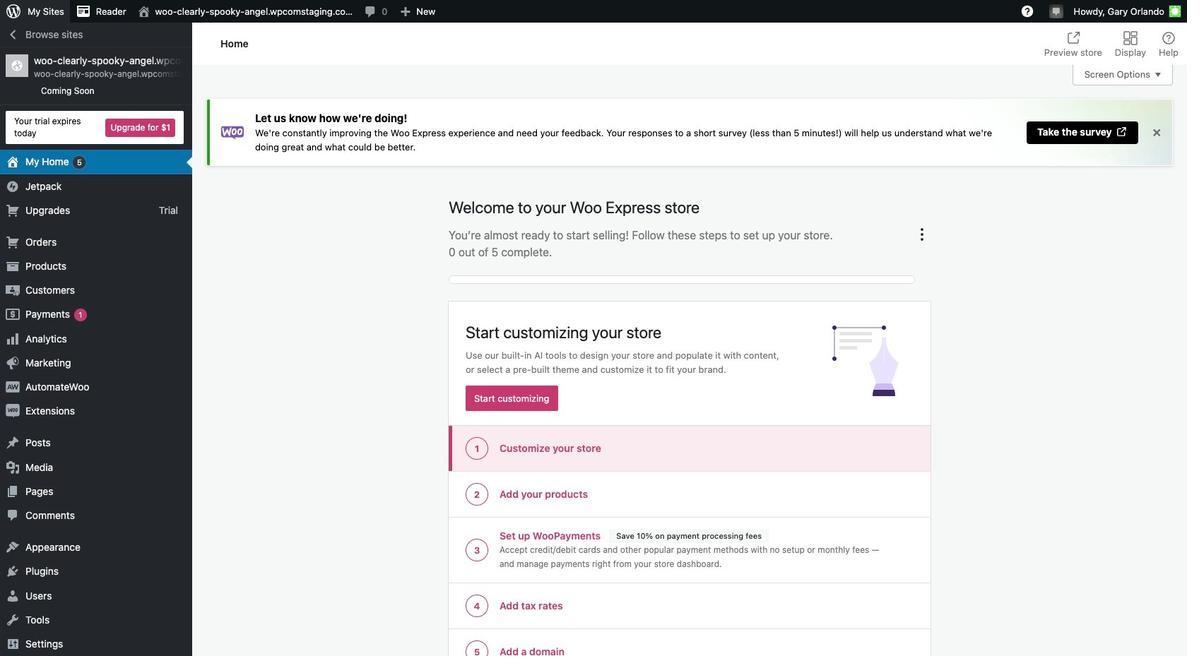 Task type: locate. For each thing, give the bounding box(es) containing it.
take the survey image
[[1117, 126, 1129, 138]]

display options image
[[1123, 30, 1140, 47]]

main menu navigation
[[0, 23, 192, 657]]

notification image
[[1051, 5, 1063, 16]]

tab list
[[1037, 23, 1188, 65]]

toolbar navigation
[[0, 0, 1188, 25]]



Task type: vqa. For each thing, say whether or not it's contained in the screenshot.
third automatewoo element from the top of the Main menu navigation
no



